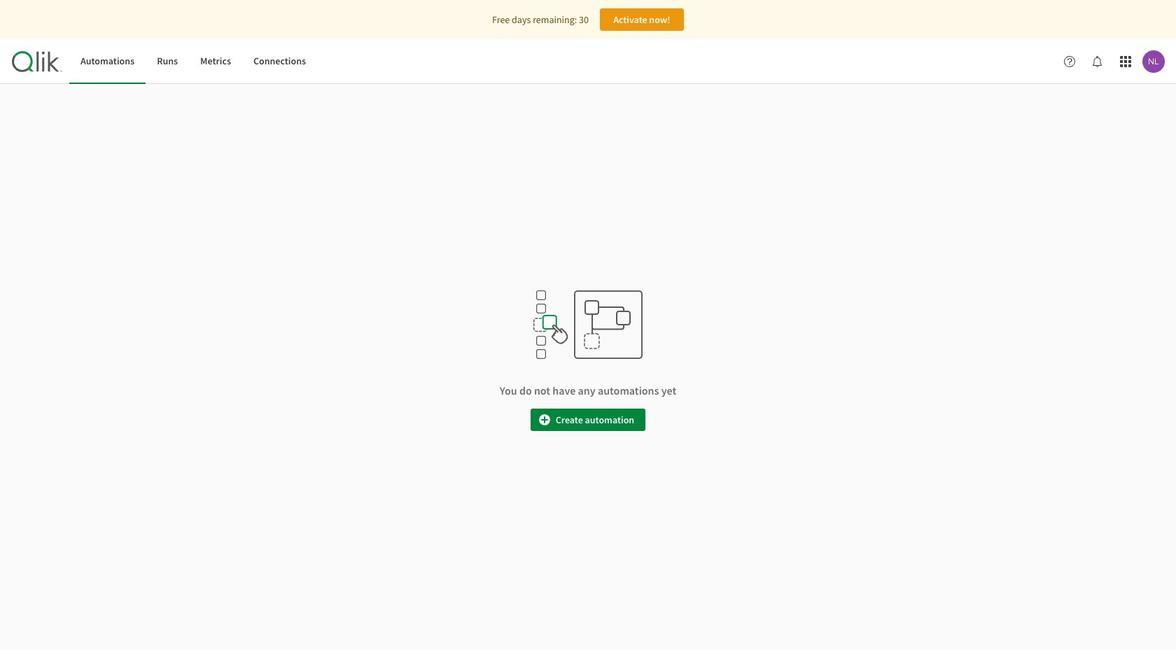 Task type: locate. For each thing, give the bounding box(es) containing it.
noah lott image
[[1142, 50, 1165, 73]]

tab list
[[69, 39, 317, 84]]



Task type: vqa. For each thing, say whether or not it's contained in the screenshot.
Hide welcome Icon
no



